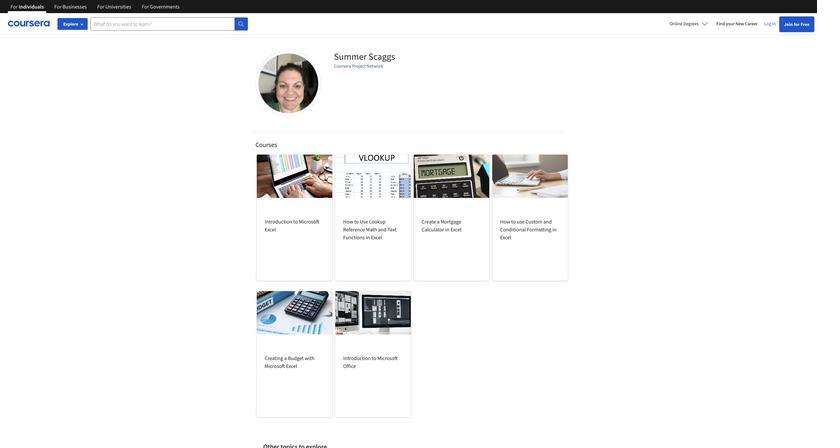 Task type: vqa. For each thing, say whether or not it's contained in the screenshot.
the leftmost How
yes



Task type: describe. For each thing, give the bounding box(es) containing it.
custom
[[526, 218, 543, 225]]

introduction to microsoft office
[[343, 355, 398, 370]]

online degrees
[[670, 21, 699, 27]]

scaggs
[[369, 51, 395, 62]]

creating a budget with microsoft excel link
[[257, 291, 332, 418]]

create
[[422, 218, 436, 225]]

log in
[[765, 21, 776, 27]]

online
[[670, 21, 683, 27]]

network
[[367, 63, 383, 69]]

excel inside how to use lookup reference math and text functions in excel
[[371, 234, 382, 241]]

join for free link
[[780, 16, 815, 32]]

in inside create a mortgage calculator in excel
[[445, 226, 450, 233]]

What do you want to learn? text field
[[90, 17, 235, 30]]

for for universities
[[97, 3, 104, 10]]

individuals
[[19, 3, 44, 10]]

degrees
[[684, 21, 699, 27]]

conditional
[[500, 226, 526, 233]]

profile image
[[256, 51, 321, 116]]

to for excel
[[293, 218, 298, 225]]

coursera
[[334, 63, 351, 69]]

how to use lookup reference math and text functions in excel
[[343, 218, 397, 241]]

find your new career link
[[714, 20, 761, 28]]

in inside how to use lookup reference math and text functions in excel
[[366, 234, 370, 241]]

join
[[784, 21, 793, 27]]

introduction to microsoft excel link
[[257, 155, 332, 281]]

explore
[[63, 21, 78, 27]]

in
[[772, 21, 776, 27]]

lookup
[[369, 218, 386, 225]]

calculator
[[422, 226, 444, 233]]

to for lookup
[[354, 218, 359, 225]]

introduction to microsoft excel
[[265, 218, 319, 233]]

excel inside create a mortgage calculator in excel
[[451, 226, 462, 233]]

new
[[736, 21, 744, 27]]

coursera project network link
[[334, 63, 383, 69]]

for for governments
[[142, 3, 149, 10]]

find your new career
[[717, 21, 758, 27]]

for for businesses
[[54, 3, 62, 10]]

reference
[[343, 226, 365, 233]]

your
[[726, 21, 735, 27]]

free
[[801, 21, 810, 27]]

use
[[360, 218, 368, 225]]

how to use custom and conditional formatting in excel
[[500, 218, 557, 241]]

and inside 'how to use custom and conditional formatting in excel'
[[544, 218, 552, 225]]

for for individuals
[[11, 3, 18, 10]]

to for custom
[[511, 218, 516, 225]]

for
[[794, 21, 800, 27]]

a for create
[[437, 218, 440, 225]]

create a mortgage calculator in excel link
[[414, 155, 490, 281]]

microsoft inside creating a budget with microsoft excel
[[265, 363, 285, 370]]

text
[[388, 226, 397, 233]]

functions
[[343, 234, 365, 241]]



Task type: locate. For each thing, give the bounding box(es) containing it.
in down the mortgage
[[445, 226, 450, 233]]

introduction to microsoft office link
[[335, 291, 411, 418]]

1 how from the left
[[343, 218, 353, 225]]

and up formatting
[[544, 218, 552, 225]]

1 horizontal spatial introduction
[[343, 355, 371, 362]]

summer scaggs coursera project network
[[334, 51, 395, 69]]

to inside introduction to microsoft excel
[[293, 218, 298, 225]]

0 horizontal spatial a
[[284, 355, 287, 362]]

1 horizontal spatial how
[[500, 218, 510, 225]]

3 for from the left
[[97, 3, 104, 10]]

excel inside 'how to use custom and conditional formatting in excel'
[[500, 234, 511, 241]]

how inside how to use lookup reference math and text functions in excel
[[343, 218, 353, 225]]

0 vertical spatial a
[[437, 218, 440, 225]]

a
[[437, 218, 440, 225], [284, 355, 287, 362]]

online degrees button
[[665, 16, 714, 31]]

career
[[745, 21, 758, 27]]

None search field
[[90, 17, 248, 30]]

formatting
[[527, 226, 552, 233]]

2 vertical spatial microsoft
[[265, 363, 285, 370]]

in
[[445, 226, 450, 233], [553, 226, 557, 233], [366, 234, 370, 241]]

a for creating
[[284, 355, 287, 362]]

excel inside creating a budget with microsoft excel
[[286, 363, 297, 370]]

1 vertical spatial and
[[378, 226, 387, 233]]

how to use custom and conditional formatting in excel link
[[492, 155, 568, 281]]

in down math
[[366, 234, 370, 241]]

project
[[352, 63, 366, 69]]

1 vertical spatial microsoft
[[378, 355, 398, 362]]

universities
[[105, 3, 131, 10]]

log
[[765, 21, 772, 27]]

introduction inside introduction to microsoft excel
[[265, 218, 292, 225]]

how up conditional
[[500, 218, 510, 225]]

for individuals
[[11, 3, 44, 10]]

to inside how to use lookup reference math and text functions in excel
[[354, 218, 359, 225]]

introduction inside introduction to microsoft office
[[343, 355, 371, 362]]

a right create
[[437, 218, 440, 225]]

mortgage
[[441, 218, 461, 225]]

microsoft for introduction to microsoft office
[[378, 355, 398, 362]]

1 horizontal spatial microsoft
[[299, 218, 319, 225]]

2 horizontal spatial microsoft
[[378, 355, 398, 362]]

for left individuals
[[11, 3, 18, 10]]

creating a budget with microsoft excel
[[265, 355, 315, 370]]

0 vertical spatial and
[[544, 218, 552, 225]]

0 vertical spatial microsoft
[[299, 218, 319, 225]]

4 for from the left
[[142, 3, 149, 10]]

for left governments
[[142, 3, 149, 10]]

to inside introduction to microsoft office
[[372, 355, 377, 362]]

introduction for excel
[[265, 218, 292, 225]]

to
[[293, 218, 298, 225], [354, 218, 359, 225], [511, 218, 516, 225], [372, 355, 377, 362]]

budget
[[288, 355, 304, 362]]

0 horizontal spatial microsoft
[[265, 363, 285, 370]]

how for how to use lookup reference math and text functions in excel
[[343, 218, 353, 225]]

introduction for office
[[343, 355, 371, 362]]

and inside how to use lookup reference math and text functions in excel
[[378, 226, 387, 233]]

microsoft inside introduction to microsoft excel
[[299, 218, 319, 225]]

join for free
[[784, 21, 810, 27]]

for governments
[[142, 3, 180, 10]]

0 horizontal spatial introduction
[[265, 218, 292, 225]]

how to use lookup reference math and text functions in excel link
[[335, 155, 411, 281]]

1 vertical spatial introduction
[[343, 355, 371, 362]]

microsoft
[[299, 218, 319, 225], [378, 355, 398, 362], [265, 363, 285, 370]]

1 horizontal spatial and
[[544, 218, 552, 225]]

0 horizontal spatial how
[[343, 218, 353, 225]]

coursera image
[[8, 18, 50, 29]]

office
[[343, 363, 356, 370]]

0 vertical spatial introduction
[[265, 218, 292, 225]]

how inside 'how to use custom and conditional formatting in excel'
[[500, 218, 510, 225]]

for businesses
[[54, 3, 87, 10]]

2 horizontal spatial in
[[553, 226, 557, 233]]

2 for from the left
[[54, 3, 62, 10]]

creating
[[265, 355, 283, 362]]

a inside create a mortgage calculator in excel
[[437, 218, 440, 225]]

in inside 'how to use custom and conditional formatting in excel'
[[553, 226, 557, 233]]

microsoft for introduction to microsoft excel
[[299, 218, 319, 225]]

and
[[544, 218, 552, 225], [378, 226, 387, 233]]

courses
[[256, 141, 277, 149]]

how
[[343, 218, 353, 225], [500, 218, 510, 225]]

for left 'businesses'
[[54, 3, 62, 10]]

excel inside introduction to microsoft excel
[[265, 226, 276, 233]]

with
[[305, 355, 315, 362]]

microsoft inside introduction to microsoft office
[[378, 355, 398, 362]]

how up reference
[[343, 218, 353, 225]]

use
[[517, 218, 525, 225]]

to inside 'how to use custom and conditional formatting in excel'
[[511, 218, 516, 225]]

businesses
[[63, 3, 87, 10]]

1 for from the left
[[11, 3, 18, 10]]

to for office
[[372, 355, 377, 362]]

math
[[366, 226, 377, 233]]

a left budget
[[284, 355, 287, 362]]

in right formatting
[[553, 226, 557, 233]]

banner navigation
[[5, 0, 185, 13]]

for
[[11, 3, 18, 10], [54, 3, 62, 10], [97, 3, 104, 10], [142, 3, 149, 10]]

create a mortgage calculator in excel
[[422, 218, 462, 233]]

find
[[717, 21, 725, 27]]

2 how from the left
[[500, 218, 510, 225]]

summer
[[334, 51, 367, 62]]

0 horizontal spatial and
[[378, 226, 387, 233]]

a inside creating a budget with microsoft excel
[[284, 355, 287, 362]]

1 vertical spatial a
[[284, 355, 287, 362]]

1 horizontal spatial in
[[445, 226, 450, 233]]

excel
[[265, 226, 276, 233], [451, 226, 462, 233], [371, 234, 382, 241], [500, 234, 511, 241], [286, 363, 297, 370]]

and down lookup
[[378, 226, 387, 233]]

explore button
[[57, 18, 88, 30]]

log in link
[[761, 20, 780, 28]]

how for how to use custom and conditional formatting in excel
[[500, 218, 510, 225]]

1 horizontal spatial a
[[437, 218, 440, 225]]

0 horizontal spatial in
[[366, 234, 370, 241]]

governments
[[150, 3, 180, 10]]

for universities
[[97, 3, 131, 10]]

for left universities
[[97, 3, 104, 10]]

introduction
[[265, 218, 292, 225], [343, 355, 371, 362]]



